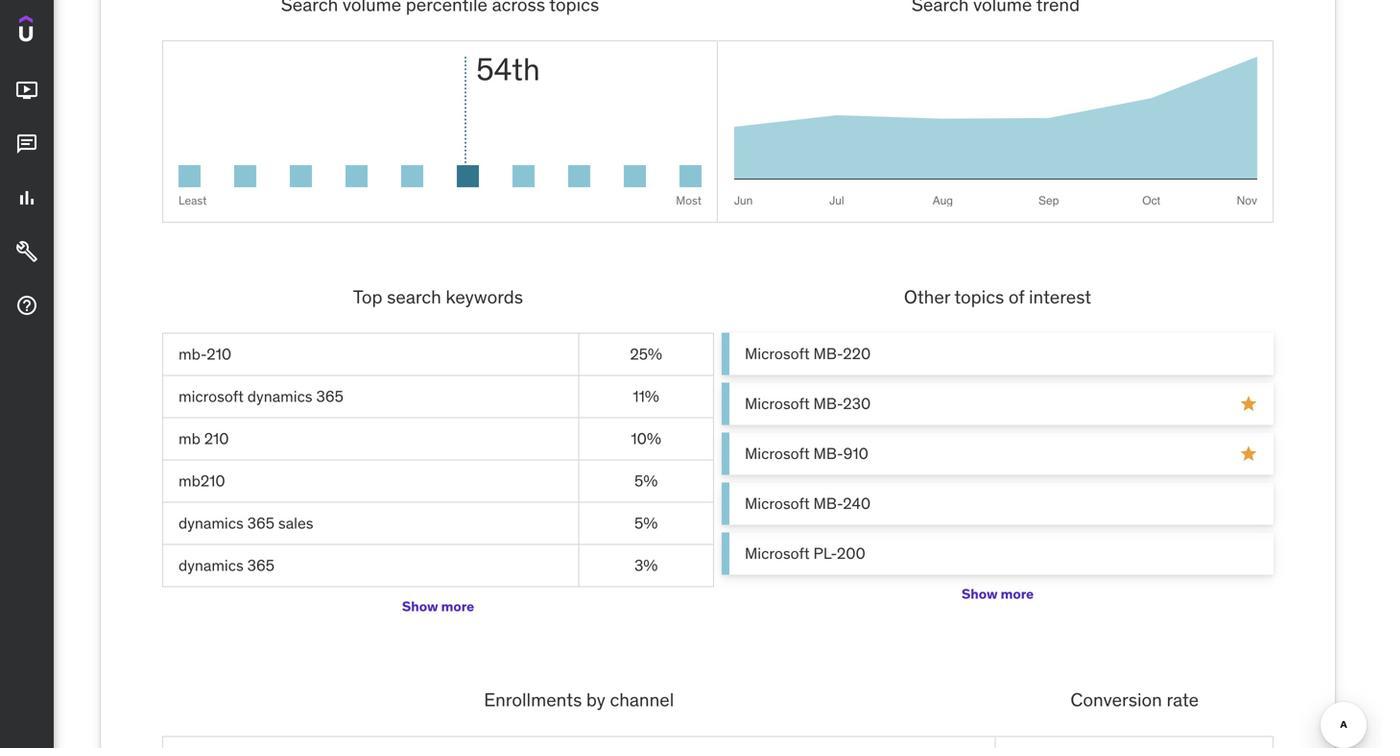 Task type: locate. For each thing, give the bounding box(es) containing it.
udemy image
[[19, 15, 107, 48]]

0 horizontal spatial show more button
[[402, 587, 474, 626]]

25%
[[630, 344, 663, 364]]

least
[[179, 193, 207, 208]]

365 for dynamics 365 sales
[[247, 513, 275, 533]]

dynamics right microsoft
[[248, 386, 313, 406]]

200
[[837, 543, 866, 563]]

most
[[676, 193, 702, 208]]

show
[[962, 585, 998, 602], [402, 598, 438, 615]]

1 vertical spatial medium image
[[15, 240, 38, 263]]

11%
[[633, 386, 660, 406]]

3 mb- from the top
[[814, 444, 844, 463]]

of
[[1009, 285, 1025, 308]]

microsoft dynamics 365
[[179, 386, 344, 406]]

210 up microsoft
[[207, 344, 232, 364]]

show more
[[962, 585, 1034, 602], [402, 598, 474, 615]]

2 vertical spatial medium image
[[15, 294, 38, 317]]

0 vertical spatial medium image
[[15, 79, 38, 102]]

microsoft inside 'link'
[[745, 494, 810, 513]]

1 mb- from the top
[[814, 344, 843, 363]]

more
[[1001, 585, 1034, 602], [441, 598, 474, 615]]

0 vertical spatial 5%
[[635, 471, 658, 491]]

microsoft mb-240
[[745, 494, 871, 513]]

mb210
[[179, 471, 225, 491]]

1 horizontal spatial show more button
[[962, 575, 1034, 613]]

mb- down microsoft mb-230
[[814, 444, 844, 463]]

1 horizontal spatial show
[[962, 585, 998, 602]]

0 vertical spatial dynamics
[[248, 386, 313, 406]]

54th
[[476, 50, 540, 88]]

0 horizontal spatial show more
[[402, 598, 474, 615]]

3 medium image from the top
[[15, 294, 38, 317]]

4 mb- from the top
[[814, 494, 843, 513]]

dynamics down dynamics 365 sales
[[179, 556, 244, 575]]

conversion
[[1071, 688, 1163, 711]]

1 vertical spatial 210
[[204, 429, 229, 448]]

4 microsoft from the top
[[745, 494, 810, 513]]

0 horizontal spatial show
[[402, 598, 438, 615]]

1 medium image from the top
[[15, 133, 38, 156]]

microsoft pl-200
[[745, 543, 866, 563]]

microsoft for microsoft mb-910
[[745, 444, 810, 463]]

rate
[[1167, 688, 1200, 711]]

enrollments
[[484, 688, 582, 711]]

1 5% from the top
[[635, 471, 658, 491]]

210 for mb-210
[[207, 344, 232, 364]]

2 5% from the top
[[635, 513, 658, 533]]

microsoft left pl-
[[745, 543, 810, 563]]

1 vertical spatial dynamics
[[179, 513, 244, 533]]

5%
[[635, 471, 658, 491], [635, 513, 658, 533]]

mb- for 220
[[814, 344, 843, 363]]

5% down 10%
[[635, 471, 658, 491]]

0 vertical spatial 365
[[316, 386, 344, 406]]

365
[[316, 386, 344, 406], [247, 513, 275, 533], [247, 556, 275, 575]]

5 microsoft from the top
[[745, 543, 810, 563]]

240
[[843, 494, 871, 513]]

210 right mb
[[204, 429, 229, 448]]

microsoft up microsoft mb-230
[[745, 344, 810, 363]]

microsoft
[[179, 386, 244, 406]]

show more button for search
[[402, 587, 474, 626]]

show for search
[[402, 598, 438, 615]]

keywords
[[446, 285, 523, 308]]

top search keywords
[[353, 285, 523, 308]]

medium image
[[15, 79, 38, 102], [15, 240, 38, 263]]

mb- down microsoft mb-220
[[814, 394, 843, 413]]

2 vertical spatial 365
[[247, 556, 275, 575]]

microsoft mb-230
[[745, 394, 871, 413]]

5% up 3%
[[635, 513, 658, 533]]

medium image
[[15, 133, 38, 156], [15, 186, 38, 210], [15, 294, 38, 317]]

microsoft for microsoft mb-220
[[745, 344, 810, 363]]

1 microsoft from the top
[[745, 344, 810, 363]]

conversion rate
[[1071, 688, 1200, 711]]

1 vertical spatial medium image
[[15, 186, 38, 210]]

microsoft up microsoft mb-910
[[745, 394, 810, 413]]

2 microsoft from the top
[[745, 394, 810, 413]]

0 vertical spatial medium image
[[15, 133, 38, 156]]

more for of
[[1001, 585, 1034, 602]]

dynamics
[[248, 386, 313, 406], [179, 513, 244, 533], [179, 556, 244, 575]]

top
[[353, 285, 383, 308]]

1 horizontal spatial show more
[[962, 585, 1034, 602]]

show more button
[[962, 575, 1034, 613], [402, 587, 474, 626]]

2 mb- from the top
[[814, 394, 843, 413]]

1 vertical spatial 5%
[[635, 513, 658, 533]]

microsoft mb-220
[[745, 344, 871, 363]]

0 vertical spatial 210
[[207, 344, 232, 364]]

910
[[844, 444, 869, 463]]

mb- up microsoft mb-230
[[814, 344, 843, 363]]

microsoft mb-240 link
[[722, 483, 1274, 525]]

mb-
[[179, 344, 207, 364]]

mb- for 240
[[814, 494, 843, 513]]

mb-
[[814, 344, 843, 363], [814, 394, 843, 413], [814, 444, 844, 463], [814, 494, 843, 513]]

microsoft up microsoft mb-240
[[745, 444, 810, 463]]

microsoft mb-220 link
[[722, 333, 1274, 375]]

3 microsoft from the top
[[745, 444, 810, 463]]

microsoft mb-910
[[745, 444, 869, 463]]

mb- inside 'link'
[[814, 494, 843, 513]]

microsoft up microsoft pl-200
[[745, 494, 810, 513]]

1 horizontal spatial more
[[1001, 585, 1034, 602]]

1 medium image from the top
[[15, 79, 38, 102]]

210
[[207, 344, 232, 364], [204, 429, 229, 448]]

mb- up pl-
[[814, 494, 843, 513]]

microsoft
[[745, 344, 810, 363], [745, 394, 810, 413], [745, 444, 810, 463], [745, 494, 810, 513], [745, 543, 810, 563]]

microsoft for microsoft pl-200
[[745, 543, 810, 563]]

2 vertical spatial dynamics
[[179, 556, 244, 575]]

dynamics down mb210
[[179, 513, 244, 533]]

1 vertical spatial 365
[[247, 513, 275, 533]]

0 horizontal spatial more
[[441, 598, 474, 615]]



Task type: describe. For each thing, give the bounding box(es) containing it.
more for keywords
[[441, 598, 474, 615]]

dynamics 365 sales
[[179, 513, 314, 533]]

show more for search
[[402, 598, 474, 615]]

5% for dynamics 365 sales
[[635, 513, 658, 533]]

dynamics for dynamics 365
[[179, 556, 244, 575]]

interactive chart image
[[735, 57, 1258, 207]]

mb- for 910
[[814, 444, 844, 463]]

sales
[[278, 513, 314, 533]]

other topics of interest
[[905, 285, 1092, 308]]

recommended for you image
[[1240, 444, 1259, 464]]

230
[[843, 394, 871, 413]]

microsoft for microsoft mb-240
[[745, 494, 810, 513]]

channel
[[610, 688, 674, 711]]

interest
[[1029, 285, 1092, 308]]

search
[[387, 285, 442, 308]]

recommended for you image
[[1240, 394, 1259, 414]]

mb
[[179, 429, 201, 448]]

topics
[[955, 285, 1005, 308]]

show more for topics
[[962, 585, 1034, 602]]

show for topics
[[962, 585, 998, 602]]

other
[[905, 285, 951, 308]]

microsoft for microsoft mb-230
[[745, 394, 810, 413]]

2 medium image from the top
[[15, 240, 38, 263]]

365 for dynamics 365
[[247, 556, 275, 575]]

5% for mb210
[[635, 471, 658, 491]]

pl-
[[814, 543, 837, 563]]

microsoft mb-910 link
[[722, 433, 1274, 475]]

210 for mb 210
[[204, 429, 229, 448]]

microsoft mb-230 link
[[722, 383, 1274, 425]]

dynamics for dynamics 365 sales
[[179, 513, 244, 533]]

3%
[[635, 556, 658, 575]]

mb-210
[[179, 344, 232, 364]]

show more button for topics
[[962, 575, 1034, 613]]

by
[[587, 688, 606, 711]]

microsoft pl-200 link
[[722, 533, 1274, 575]]

10%
[[631, 429, 662, 448]]

mb 210
[[179, 429, 229, 448]]

2 medium image from the top
[[15, 186, 38, 210]]

dynamics 365
[[179, 556, 275, 575]]

220
[[843, 344, 871, 363]]

enrollments by channel
[[484, 688, 674, 711]]

mb- for 230
[[814, 394, 843, 413]]



Task type: vqa. For each thing, say whether or not it's contained in the screenshot.


